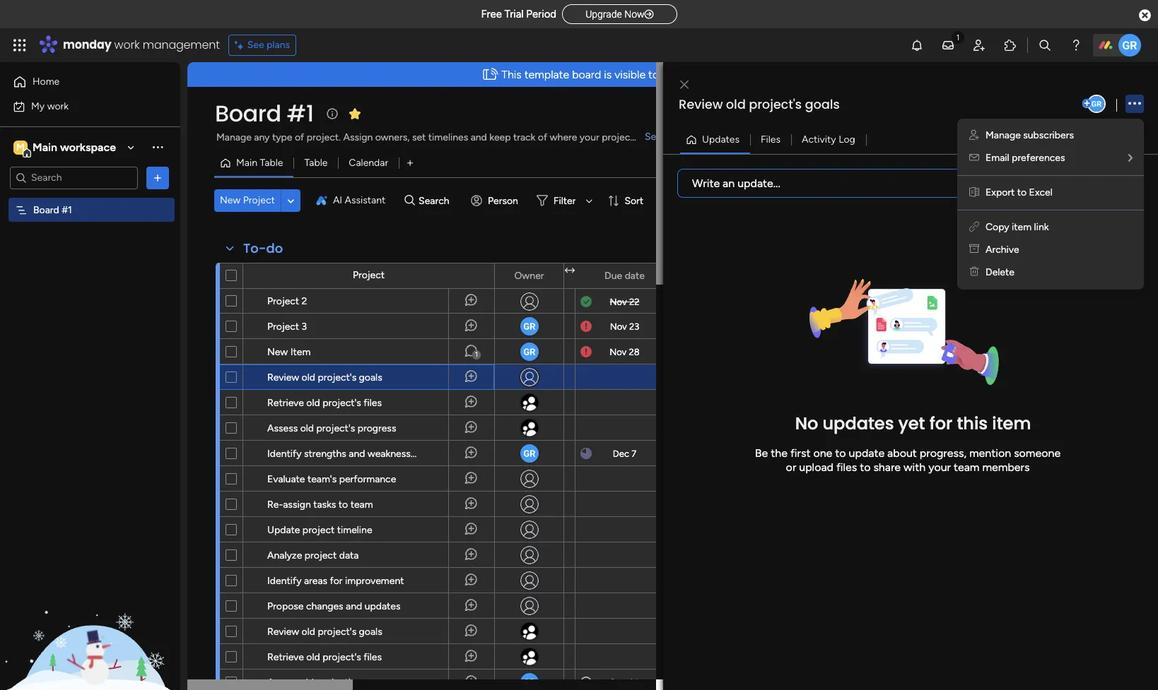 Task type: describe. For each thing, give the bounding box(es) containing it.
0 vertical spatial the
[[717, 68, 734, 81]]

tasks
[[313, 499, 336, 511]]

do
[[266, 240, 283, 257]]

arrow down image
[[581, 192, 598, 209]]

manage subscribers
[[986, 129, 1074, 141]]

1 assess from the top
[[267, 423, 298, 435]]

2 retrieve old project's files from the top
[[267, 652, 382, 664]]

1 of from the left
[[295, 132, 304, 144]]

Owner field
[[511, 268, 548, 284]]

someone
[[1014, 447, 1061, 461]]

new project button
[[214, 189, 281, 212]]

1 vertical spatial greg robinson image
[[1087, 95, 1106, 113]]

identify areas for improvement
[[267, 576, 404, 588]]

via
[[1098, 203, 1110, 215]]

column information image
[[655, 270, 666, 282]]

link inside menu
[[1034, 221, 1049, 233]]

1 nov from the top
[[610, 297, 627, 307]]

2 assess from the top
[[267, 677, 298, 689]]

new for new project
[[220, 194, 241, 206]]

free trial period
[[481, 8, 557, 21]]

2 assess old project's progress from the top
[[267, 677, 396, 689]]

email
[[986, 152, 1009, 164]]

files inside be the first one to update about progress, mention someone or upload files to share with your team members
[[836, 461, 857, 475]]

menu containing manage subscribers
[[957, 119, 1144, 290]]

weaknesses
[[368, 448, 421, 460]]

assistant
[[345, 194, 386, 206]]

subscribers
[[1023, 129, 1074, 141]]

and for updates
[[346, 601, 362, 613]]

identify strengths and weaknesses
[[267, 448, 421, 460]]

1 vertical spatial for
[[330, 576, 343, 588]]

goals inside field
[[805, 95, 840, 113]]

0 horizontal spatial updates
[[365, 601, 401, 613]]

notifications image
[[910, 38, 924, 52]]

evaluate
[[267, 474, 305, 486]]

0 vertical spatial project
[[602, 132, 634, 144]]

project inside button
[[243, 194, 275, 206]]

project 3
[[267, 321, 307, 333]]

1 retrieve from the top
[[267, 397, 304, 409]]

nov for project 3
[[610, 321, 627, 332]]

inbox image
[[941, 38, 955, 52]]

activity log button
[[791, 128, 866, 151]]

be
[[755, 447, 768, 461]]

lottie animation element
[[0, 548, 180, 691]]

0 vertical spatial #1
[[287, 98, 314, 129]]

close image
[[680, 80, 689, 90]]

activity log
[[802, 133, 855, 145]]

data
[[339, 550, 359, 562]]

upgrade now
[[586, 8, 645, 20]]

0 vertical spatial item
[[1012, 221, 1032, 233]]

email preferences
[[986, 152, 1065, 164]]

manage for manage any type of project. assign owners, set timelines and keep track of where your project stands.
[[216, 132, 252, 144]]

due
[[605, 270, 622, 282]]

add view image
[[407, 158, 413, 169]]

1 horizontal spatial board
[[215, 98, 281, 129]]

write for write an update...
[[692, 176, 720, 190]]

dapulse close image
[[1139, 8, 1151, 23]]

28
[[629, 347, 640, 357]]

to up envelope o image
[[1017, 187, 1027, 199]]

lottie animation image
[[0, 548, 180, 691]]

updates for no
[[823, 412, 894, 436]]

1 table from the left
[[260, 157, 283, 169]]

management
[[143, 37, 220, 53]]

shareable
[[793, 68, 841, 81]]

2 table from the left
[[304, 157, 328, 169]]

nov 28
[[610, 347, 640, 357]]

ai assistant
[[333, 194, 386, 206]]

import from excel template outline image
[[969, 187, 979, 199]]

board inside board #1 list box
[[33, 204, 59, 216]]

2 of from the left
[[538, 132, 547, 144]]

main for main workspace
[[33, 140, 57, 154]]

old inside review old project's goals field
[[726, 95, 746, 113]]

members
[[982, 461, 1030, 475]]

project for data
[[305, 550, 337, 562]]

v2 expand column image
[[565, 265, 575, 277]]

see plans button
[[228, 35, 296, 56]]

review inside field
[[679, 95, 723, 113]]

team's
[[307, 474, 337, 486]]

excel
[[1029, 187, 1053, 199]]

0 vertical spatial and
[[471, 132, 487, 144]]

stands.
[[636, 132, 668, 144]]

changes
[[306, 601, 343, 613]]

evaluate team's performance
[[267, 474, 396, 486]]

ai assistant button
[[310, 189, 391, 212]]

email:
[[1112, 203, 1138, 215]]

review old project's goals inside review old project's goals field
[[679, 95, 840, 113]]

23
[[629, 321, 639, 332]]

1 vertical spatial review old project's goals
[[267, 372, 382, 384]]

project for project
[[353, 269, 385, 281]]

person button
[[465, 189, 527, 212]]

timeline
[[337, 525, 372, 537]]

dec 7
[[613, 449, 636, 459]]

assign
[[283, 499, 311, 511]]

1
[[475, 351, 478, 359]]

new project
[[220, 194, 275, 206]]

Due date field
[[601, 268, 648, 284]]

to right tasks
[[339, 499, 348, 511]]

1 retrieve old project's files from the top
[[267, 397, 382, 409]]

about
[[887, 447, 917, 461]]

home button
[[8, 71, 152, 93]]

updates
[[702, 133, 740, 145]]

period
[[526, 8, 557, 21]]

v2 delete line image
[[969, 267, 979, 279]]

dapulse addbtn image
[[1082, 99, 1092, 108]]

identify for identify areas for improvement
[[267, 576, 302, 588]]

dec 14
[[611, 678, 639, 688]]

1 vertical spatial item
[[992, 412, 1031, 436]]

22
[[629, 297, 639, 307]]

main for main table
[[236, 157, 257, 169]]

invite members image
[[972, 38, 986, 52]]

see plans
[[247, 39, 290, 51]]

any
[[254, 132, 270, 144]]

0 horizontal spatial your
[[580, 132, 599, 144]]

this template board is visible to anyone on the web with a shareable link
[[501, 68, 860, 81]]

more
[[664, 131, 687, 143]]

1 progress from the top
[[358, 423, 396, 435]]

0 horizontal spatial options image
[[197, 666, 208, 691]]

apps image
[[1003, 38, 1017, 52]]

show board description image
[[324, 107, 341, 121]]

where
[[550, 132, 577, 144]]

my
[[31, 100, 45, 112]]

keep
[[489, 132, 511, 144]]

home
[[33, 76, 60, 88]]

track
[[513, 132, 536, 144]]

sort
[[625, 195, 644, 207]]

workspace image
[[13, 140, 28, 155]]

first
[[790, 447, 811, 461]]

project for timeline
[[303, 525, 335, 537]]

1 vertical spatial review
[[267, 372, 299, 384]]

workspace options image
[[151, 140, 165, 154]]

to-do
[[243, 240, 283, 257]]

analyze
[[267, 550, 302, 562]]

1 button
[[448, 339, 494, 365]]

2 retrieve from the top
[[267, 652, 304, 664]]

workspace
[[60, 140, 116, 154]]

the inside be the first one to update about progress, mention someone or upload files to share with your team members
[[771, 447, 788, 461]]

project.
[[307, 132, 341, 144]]

files
[[761, 133, 781, 145]]

team inside be the first one to update about progress, mention someone or upload files to share with your team members
[[954, 461, 980, 475]]

see for see plans
[[247, 39, 264, 51]]

7
[[631, 449, 636, 459]]

14
[[629, 678, 639, 688]]

update...
[[738, 176, 780, 190]]

mention
[[969, 447, 1011, 461]]



Task type: vqa. For each thing, say whether or not it's contained in the screenshot.
the 702
no



Task type: locate. For each thing, give the bounding box(es) containing it.
0 horizontal spatial new
[[220, 194, 241, 206]]

write updates via email:
[[1033, 203, 1138, 215]]

0 vertical spatial new
[[220, 194, 241, 206]]

work for monday
[[114, 37, 140, 53]]

dec left 7
[[613, 449, 629, 459]]

1 vertical spatial board #1
[[33, 204, 72, 216]]

my work
[[31, 100, 69, 112]]

table
[[260, 157, 283, 169], [304, 157, 328, 169]]

1 vertical spatial project
[[303, 525, 335, 537]]

to right visible
[[648, 68, 659, 81]]

dec for dec 14
[[611, 678, 627, 688]]

1 image
[[952, 29, 964, 45]]

calendar
[[349, 157, 388, 169]]

select product image
[[13, 38, 27, 52]]

v2 link image
[[969, 221, 979, 233]]

2 identify from the top
[[267, 576, 302, 588]]

0 horizontal spatial manage
[[216, 132, 252, 144]]

link down excel
[[1034, 221, 1049, 233]]

v2 ellipsis image
[[1128, 94, 1141, 113]]

1 vertical spatial new
[[267, 346, 288, 358]]

new inside button
[[220, 194, 241, 206]]

dapulse archived image
[[969, 244, 979, 256]]

Search in workspace field
[[30, 170, 118, 186]]

board #1 down search in workspace "field"
[[33, 204, 72, 216]]

v2 overdue deadline image for new item
[[580, 345, 592, 359]]

progress
[[358, 423, 396, 435], [358, 677, 396, 689]]

and up performance
[[349, 448, 365, 460]]

project
[[602, 132, 634, 144], [303, 525, 335, 537], [305, 550, 337, 562]]

0 vertical spatial assess old project's progress
[[267, 423, 396, 435]]

0 vertical spatial progress
[[358, 423, 396, 435]]

see inside 'link'
[[645, 131, 662, 143]]

0 vertical spatial review old project's goals
[[679, 95, 840, 113]]

ai logo image
[[316, 195, 327, 206]]

free
[[481, 8, 502, 21]]

board
[[572, 68, 601, 81]]

to right "one"
[[835, 447, 846, 461]]

project for project 3
[[267, 321, 299, 333]]

2
[[302, 296, 307, 308]]

1 vertical spatial work
[[47, 100, 69, 112]]

update project timeline
[[267, 525, 372, 537]]

project for project 2
[[267, 296, 299, 308]]

options image
[[151, 171, 165, 185]]

0 horizontal spatial board
[[33, 204, 59, 216]]

files down update
[[836, 461, 857, 475]]

0 horizontal spatial team
[[350, 499, 373, 511]]

analyze project data
[[267, 550, 359, 562]]

2 vertical spatial review old project's goals
[[267, 626, 382, 638]]

main right workspace image
[[33, 140, 57, 154]]

project left 'stands.'
[[602, 132, 634, 144]]

files up weaknesses
[[364, 397, 382, 409]]

export to excel
[[986, 187, 1053, 199]]

your inside be the first one to update about progress, mention someone or upload files to share with your team members
[[928, 461, 951, 475]]

1 identify from the top
[[267, 448, 302, 460]]

0 vertical spatial team
[[954, 461, 980, 475]]

0 horizontal spatial with
[[760, 68, 782, 81]]

project's inside review old project's goals field
[[749, 95, 802, 113]]

menu
[[957, 119, 1144, 290]]

with down about
[[904, 461, 926, 475]]

search everything image
[[1038, 38, 1052, 52]]

1 horizontal spatial the
[[771, 447, 788, 461]]

with inside be the first one to update about progress, mention someone or upload files to share with your team members
[[904, 461, 926, 475]]

envelope o image
[[1018, 202, 1033, 217]]

0 vertical spatial link
[[844, 68, 860, 81]]

Search field
[[415, 191, 457, 211]]

review old project's goals down the item
[[267, 372, 382, 384]]

work inside button
[[47, 100, 69, 112]]

greg robinson image
[[1119, 34, 1141, 57], [1087, 95, 1106, 113]]

0 horizontal spatial of
[[295, 132, 304, 144]]

your down progress,
[[928, 461, 951, 475]]

2 v2 overdue deadline image from the top
[[580, 345, 592, 359]]

files button
[[750, 128, 791, 151]]

identify down "analyze"
[[267, 576, 302, 588]]

animation image
[[478, 63, 501, 86]]

team
[[954, 461, 980, 475], [350, 499, 373, 511]]

1 horizontal spatial of
[[538, 132, 547, 144]]

main inside workspace selection element
[[33, 140, 57, 154]]

sort button
[[602, 189, 652, 212]]

0 vertical spatial your
[[580, 132, 599, 144]]

0 vertical spatial greg robinson image
[[1119, 34, 1141, 57]]

main workspace
[[33, 140, 116, 154]]

1 vertical spatial v2 overdue deadline image
[[580, 345, 592, 359]]

To-do field
[[240, 240, 287, 258]]

main table
[[236, 157, 283, 169]]

write
[[692, 176, 720, 190], [1033, 203, 1057, 215]]

0 vertical spatial work
[[114, 37, 140, 53]]

dec left 14
[[611, 678, 627, 688]]

see more link
[[643, 130, 688, 144]]

updates button
[[680, 128, 750, 151]]

type
[[272, 132, 292, 144]]

2 nov from the top
[[610, 321, 627, 332]]

monday
[[63, 37, 111, 53]]

ai
[[333, 194, 342, 206]]

see for see more
[[645, 131, 662, 143]]

delete
[[986, 267, 1015, 279]]

1 horizontal spatial new
[[267, 346, 288, 358]]

see more
[[645, 131, 687, 143]]

0 horizontal spatial the
[[717, 68, 734, 81]]

v2 email column image
[[969, 152, 979, 164]]

1 vertical spatial assess
[[267, 677, 298, 689]]

review old project's goals down changes
[[267, 626, 382, 638]]

see left plans
[[247, 39, 264, 51]]

#1 down search in workspace "field"
[[62, 204, 72, 216]]

log
[[839, 133, 855, 145]]

see left more
[[645, 131, 662, 143]]

link right shareable
[[844, 68, 860, 81]]

2 vertical spatial and
[[346, 601, 362, 613]]

0 vertical spatial identify
[[267, 448, 302, 460]]

owner
[[514, 270, 544, 282]]

table down any
[[260, 157, 283, 169]]

dapulse rightstroke image
[[645, 9, 654, 20]]

to down update
[[860, 461, 871, 475]]

board #1 inside list box
[[33, 204, 72, 216]]

updates left via
[[1059, 203, 1095, 215]]

1 vertical spatial #1
[[62, 204, 72, 216]]

v2 overdue deadline image down v2 done deadline image
[[580, 320, 592, 333]]

0 vertical spatial board
[[215, 98, 281, 129]]

board down search in workspace "field"
[[33, 204, 59, 216]]

updates up update
[[823, 412, 894, 436]]

1 horizontal spatial updates
[[823, 412, 894, 436]]

re-assign tasks to team
[[267, 499, 373, 511]]

nov
[[610, 297, 627, 307], [610, 321, 627, 332], [610, 347, 627, 357]]

updates for write
[[1059, 203, 1095, 215]]

no updates yet for this item
[[795, 412, 1031, 436]]

2 vertical spatial project
[[305, 550, 337, 562]]

1 horizontal spatial options image
[[544, 264, 554, 288]]

write for write updates via email:
[[1033, 203, 1057, 215]]

preferences
[[1012, 152, 1065, 164]]

1 horizontal spatial manage
[[986, 129, 1021, 141]]

0 vertical spatial files
[[364, 397, 382, 409]]

copy item link
[[986, 221, 1049, 233]]

v2 surface invite image
[[969, 129, 979, 141]]

performance
[[339, 474, 396, 486]]

nov 22
[[610, 297, 639, 307]]

improvement
[[345, 576, 404, 588]]

review down new item
[[267, 372, 299, 384]]

v2 search image
[[405, 193, 415, 209]]

the right on
[[717, 68, 734, 81]]

0 horizontal spatial main
[[33, 140, 57, 154]]

plans
[[267, 39, 290, 51]]

1 horizontal spatial write
[[1033, 203, 1057, 215]]

upgrade
[[586, 8, 622, 20]]

upload
[[799, 461, 834, 475]]

upgrade now link
[[562, 4, 677, 24]]

review down propose
[[267, 626, 299, 638]]

retrieve old project's files up strengths on the bottom left of page
[[267, 397, 382, 409]]

to
[[648, 68, 659, 81], [1017, 187, 1027, 199], [835, 447, 846, 461], [860, 461, 871, 475], [339, 499, 348, 511]]

new
[[220, 194, 241, 206], [267, 346, 288, 358]]

main down any
[[236, 157, 257, 169]]

0 vertical spatial nov
[[610, 297, 627, 307]]

progress,
[[920, 447, 967, 461]]

2 horizontal spatial updates
[[1059, 203, 1095, 215]]

with left a
[[760, 68, 782, 81]]

1 vertical spatial identify
[[267, 576, 302, 588]]

2 horizontal spatial options image
[[654, 264, 664, 288]]

nov left 23
[[610, 321, 627, 332]]

manage up email
[[986, 129, 1021, 141]]

0 horizontal spatial for
[[330, 576, 343, 588]]

0 horizontal spatial board #1
[[33, 204, 72, 216]]

0 vertical spatial updates
[[1059, 203, 1095, 215]]

propose
[[267, 601, 304, 613]]

new item
[[267, 346, 311, 358]]

1 assess old project's progress from the top
[[267, 423, 396, 435]]

dec
[[613, 449, 629, 459], [611, 678, 627, 688]]

write an update...
[[692, 176, 780, 190]]

manage left any
[[216, 132, 252, 144]]

2 vertical spatial review
[[267, 626, 299, 638]]

1 horizontal spatial main
[[236, 157, 257, 169]]

review down close icon
[[679, 95, 723, 113]]

main inside button
[[236, 157, 257, 169]]

#1 inside list box
[[62, 204, 72, 216]]

date
[[625, 270, 645, 282]]

1 vertical spatial board
[[33, 204, 59, 216]]

v2 done deadline image
[[580, 295, 592, 309]]

2 vertical spatial nov
[[610, 347, 627, 357]]

1 vertical spatial retrieve
[[267, 652, 304, 664]]

Review old project's goals field
[[675, 95, 1080, 114]]

update
[[849, 447, 885, 461]]

of right track
[[538, 132, 547, 144]]

1 vertical spatial the
[[771, 447, 788, 461]]

1 horizontal spatial #1
[[287, 98, 314, 129]]

1 horizontal spatial team
[[954, 461, 980, 475]]

work right monday on the top of the page
[[114, 37, 140, 53]]

1 v2 overdue deadline image from the top
[[580, 320, 592, 333]]

item
[[290, 346, 311, 358]]

1 horizontal spatial your
[[928, 461, 951, 475]]

project down update project timeline
[[305, 550, 337, 562]]

for right yet at right
[[930, 412, 953, 436]]

or
[[786, 461, 796, 475]]

board #1 list box
[[0, 195, 180, 413]]

and left keep
[[471, 132, 487, 144]]

0 horizontal spatial table
[[260, 157, 283, 169]]

Board #1 field
[[211, 98, 317, 129]]

1 vertical spatial nov
[[610, 321, 627, 332]]

retrieve down propose
[[267, 652, 304, 664]]

#1 up type
[[287, 98, 314, 129]]

areas
[[304, 576, 327, 588]]

1 horizontal spatial table
[[304, 157, 328, 169]]

identify for identify strengths and weaknesses
[[267, 448, 302, 460]]

this
[[501, 68, 522, 81]]

1 vertical spatial files
[[836, 461, 857, 475]]

3 nov from the top
[[610, 347, 627, 357]]

0 vertical spatial retrieve
[[267, 397, 304, 409]]

1 vertical spatial and
[[349, 448, 365, 460]]

strengths
[[304, 448, 346, 460]]

1 horizontal spatial for
[[930, 412, 953, 436]]

and
[[471, 132, 487, 144], [349, 448, 365, 460], [346, 601, 362, 613]]

option
[[0, 197, 180, 200]]

work right my
[[47, 100, 69, 112]]

for
[[930, 412, 953, 436], [330, 576, 343, 588]]

v2 overdue deadline image
[[580, 320, 592, 333], [580, 345, 592, 359]]

retrieve down new item
[[267, 397, 304, 409]]

0 vertical spatial review
[[679, 95, 723, 113]]

item up the mention
[[992, 412, 1031, 436]]

0 vertical spatial dec
[[613, 449, 629, 459]]

greg robinson image down dapulse close image
[[1119, 34, 1141, 57]]

of right type
[[295, 132, 304, 144]]

monday work management
[[63, 37, 220, 53]]

project down the re-assign tasks to team at bottom left
[[303, 525, 335, 537]]

yet
[[898, 412, 925, 436]]

2 progress from the top
[[358, 677, 396, 689]]

1 vertical spatial goals
[[359, 372, 382, 384]]

filter button
[[531, 189, 598, 212]]

2 vertical spatial goals
[[359, 626, 382, 638]]

team down performance
[[350, 499, 373, 511]]

table down the project.
[[304, 157, 328, 169]]

nov for new item
[[610, 347, 627, 357]]

0 vertical spatial main
[[33, 140, 57, 154]]

0 vertical spatial with
[[760, 68, 782, 81]]

manage any type of project. assign owners, set timelines and keep track of where your project stands.
[[216, 132, 668, 144]]

write down excel
[[1033, 203, 1057, 215]]

team down progress,
[[954, 461, 980, 475]]

main
[[33, 140, 57, 154], [236, 157, 257, 169]]

v2 overdue deadline image for project 3
[[580, 320, 592, 333]]

1 vertical spatial link
[[1034, 221, 1049, 233]]

board up any
[[215, 98, 281, 129]]

updates
[[1059, 203, 1095, 215], [823, 412, 894, 436], [365, 601, 401, 613]]

options image
[[544, 264, 554, 288], [654, 264, 664, 288], [197, 666, 208, 691]]

workspace selection element
[[13, 139, 118, 157]]

review old project's goals down web
[[679, 95, 840, 113]]

goals
[[805, 95, 840, 113], [359, 372, 382, 384], [359, 626, 382, 638]]

0 horizontal spatial link
[[844, 68, 860, 81]]

0 horizontal spatial see
[[247, 39, 264, 51]]

1 horizontal spatial link
[[1034, 221, 1049, 233]]

v2 overdue deadline image left nov 28
[[580, 345, 592, 359]]

for right the areas
[[330, 576, 343, 588]]

angle down image
[[287, 195, 294, 206]]

write left the an
[[692, 176, 720, 190]]

update
[[267, 525, 300, 537]]

0 horizontal spatial greg robinson image
[[1087, 95, 1106, 113]]

and for weaknesses
[[349, 448, 365, 460]]

files down propose changes and updates
[[364, 652, 382, 664]]

retrieve
[[267, 397, 304, 409], [267, 652, 304, 664]]

link
[[844, 68, 860, 81], [1034, 221, 1049, 233]]

dec for dec 7
[[613, 449, 629, 459]]

work for my
[[47, 100, 69, 112]]

0 vertical spatial for
[[930, 412, 953, 436]]

identify up evaluate
[[267, 448, 302, 460]]

new left the item
[[267, 346, 288, 358]]

help image
[[1069, 38, 1083, 52]]

re-
[[267, 499, 283, 511]]

template
[[524, 68, 569, 81]]

item down envelope o image
[[1012, 221, 1032, 233]]

1 horizontal spatial see
[[645, 131, 662, 143]]

1 vertical spatial retrieve old project's files
[[267, 652, 382, 664]]

new for new item
[[267, 346, 288, 358]]

set
[[412, 132, 426, 144]]

1 vertical spatial progress
[[358, 677, 396, 689]]

1 vertical spatial with
[[904, 461, 926, 475]]

0 vertical spatial see
[[247, 39, 264, 51]]

main table button
[[214, 152, 294, 175]]

1 vertical spatial see
[[645, 131, 662, 143]]

greg robinson image left the v2 ellipsis icon
[[1087, 95, 1106, 113]]

and right changes
[[346, 601, 362, 613]]

updates down improvement
[[365, 601, 401, 613]]

list arrow image
[[1128, 153, 1133, 163]]

nov left 22
[[610, 297, 627, 307]]

0 horizontal spatial write
[[692, 176, 720, 190]]

be the first one to update about progress, mention someone or upload files to share with your team members
[[755, 447, 1061, 475]]

0 vertical spatial v2 overdue deadline image
[[580, 320, 592, 333]]

2 vertical spatial updates
[[365, 601, 401, 613]]

your right where
[[580, 132, 599, 144]]

board #1 up any
[[215, 98, 314, 129]]

nov 23
[[610, 321, 639, 332]]

remove from favorites image
[[348, 106, 362, 121]]

2 vertical spatial files
[[364, 652, 382, 664]]

write inside button
[[692, 176, 720, 190]]

0 vertical spatial board #1
[[215, 98, 314, 129]]

3
[[302, 321, 307, 333]]

copy
[[986, 221, 1009, 233]]

the right be
[[771, 447, 788, 461]]

0 vertical spatial assess
[[267, 423, 298, 435]]

1 horizontal spatial work
[[114, 37, 140, 53]]

1 vertical spatial team
[[350, 499, 373, 511]]

1 horizontal spatial board #1
[[215, 98, 314, 129]]

new down the main table button
[[220, 194, 241, 206]]

now
[[624, 8, 645, 20]]

trial
[[505, 8, 524, 21]]

manage for manage subscribers
[[986, 129, 1021, 141]]

work
[[114, 37, 140, 53], [47, 100, 69, 112]]

1 vertical spatial main
[[236, 157, 257, 169]]

0 horizontal spatial work
[[47, 100, 69, 112]]

retrieve old project's files down changes
[[267, 652, 382, 664]]

see inside 'button'
[[247, 39, 264, 51]]

nov left 28
[[610, 347, 627, 357]]



